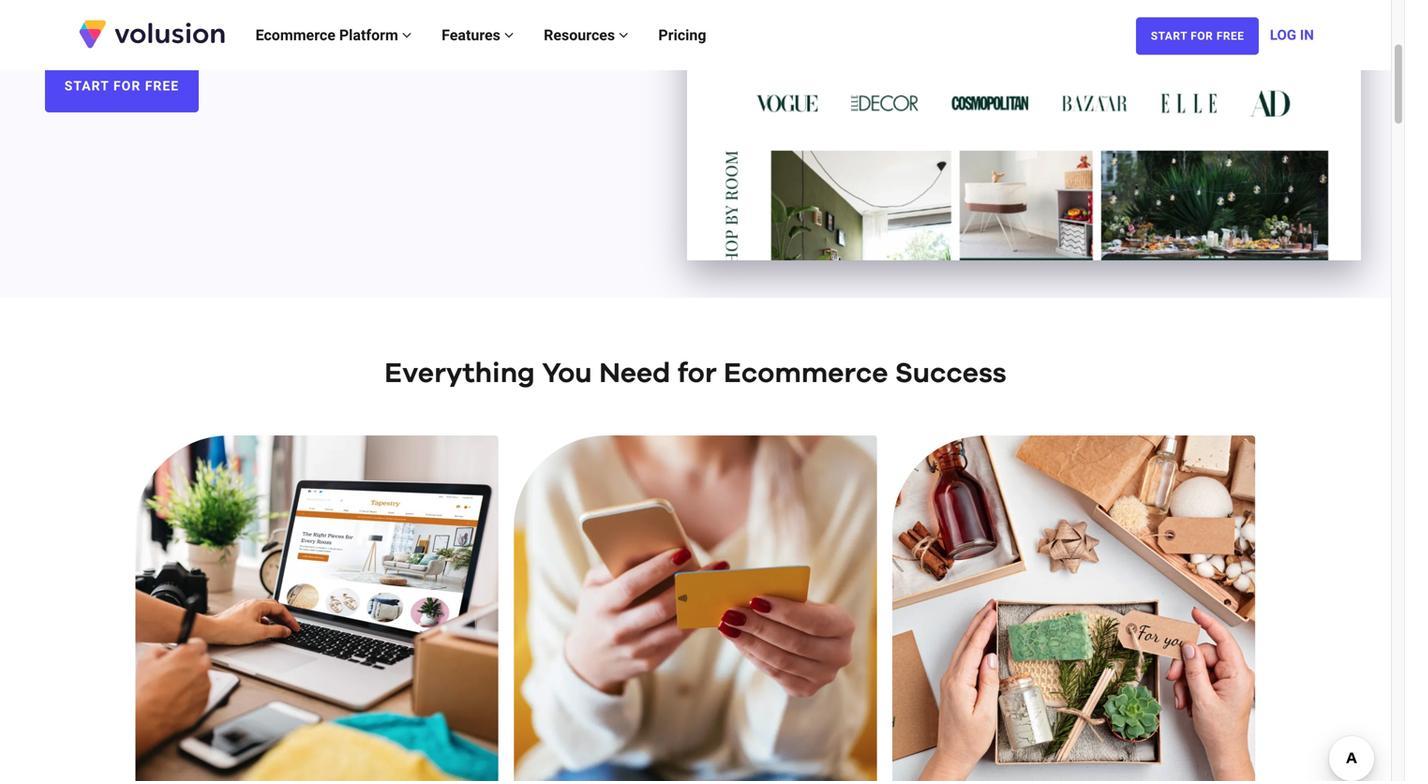 Task type: locate. For each thing, give the bounding box(es) containing it.
free right for
[[1217, 30, 1244, 43]]

angle down image inside 'resources' link
[[619, 28, 628, 43]]

angle down image
[[402, 28, 412, 43], [504, 28, 514, 43], [619, 28, 628, 43]]

free
[[96, 0, 132, 14]]

resources link
[[529, 7, 643, 63]]

angle down image inside ecommerce platform link
[[402, 28, 412, 43]]

for right need in the left of the page
[[677, 360, 717, 388]]

free inside try it free for 14 days—no credit card required. free 24/7 support.
[[45, 21, 85, 40]]

log in
[[1270, 27, 1314, 43]]

3 angle down image from the left
[[619, 28, 628, 43]]

log in link
[[1270, 7, 1314, 63]]

1 horizontal spatial free
[[1217, 30, 1244, 43]]

for
[[1191, 30, 1213, 43]]

1 horizontal spatial ecommerce
[[724, 360, 888, 388]]

for inside try it free for 14 days—no credit card required. free 24/7 support.
[[137, 0, 162, 14]]

start for free
[[64, 78, 179, 94]]

features
[[442, 26, 504, 44]]

0 horizontal spatial angle down image
[[402, 28, 412, 43]]

try
[[45, 0, 74, 14]]

for left 14
[[137, 0, 162, 14]]

0 horizontal spatial free
[[45, 21, 85, 40]]

pricing link
[[643, 7, 721, 63]]

free
[[45, 21, 85, 40], [1217, 30, 1244, 43]]

try it free for 14 days—no credit card required. free 24/7 support.
[[45, 0, 469, 40]]

angle down image for ecommerce platform
[[402, 28, 412, 43]]

1 angle down image from the left
[[402, 28, 412, 43]]

2 angle down image from the left
[[504, 28, 514, 43]]

ecommerce
[[256, 26, 335, 44], [724, 360, 888, 388]]

angle down image down 'required.'
[[402, 28, 412, 43]]

angle down image left the pricing link
[[619, 28, 628, 43]]

ecommerce platform
[[256, 26, 402, 44]]

2 horizontal spatial angle down image
[[619, 28, 628, 43]]

platform
[[339, 26, 398, 44]]

0 horizontal spatial for
[[137, 0, 162, 14]]

start
[[64, 78, 109, 94]]

start for free link
[[45, 60, 199, 112]]

free
[[145, 78, 179, 94]]

in
[[1300, 27, 1314, 43]]

0 vertical spatial ecommerce
[[256, 26, 335, 44]]

1 horizontal spatial angle down image
[[504, 28, 514, 43]]

start for free
[[1151, 30, 1244, 43]]

sell products image
[[514, 436, 877, 782]]

support.
[[132, 21, 208, 40]]

for
[[137, 0, 162, 14], [677, 360, 717, 388]]

1 horizontal spatial for
[[677, 360, 717, 388]]

14
[[167, 0, 185, 14]]

pricing
[[658, 26, 706, 44]]

1 vertical spatial for
[[677, 360, 717, 388]]

free down try
[[45, 21, 85, 40]]

0 vertical spatial for
[[137, 0, 162, 14]]

angle down image inside features link
[[504, 28, 514, 43]]

0 horizontal spatial ecommerce
[[256, 26, 335, 44]]

angle down image left the resources
[[504, 28, 514, 43]]

ecommerce platform link
[[241, 7, 427, 63]]

for for ecommerce
[[677, 360, 717, 388]]



Task type: vqa. For each thing, say whether or not it's contained in the screenshot.
the Success
yes



Task type: describe. For each thing, give the bounding box(es) containing it.
everything you need for ecommerce success
[[384, 360, 1007, 388]]

success
[[895, 360, 1007, 388]]

days—no
[[190, 0, 277, 14]]

everything
[[384, 360, 535, 388]]

resources
[[544, 26, 619, 44]]

expand your store image
[[892, 436, 1256, 782]]

log
[[1270, 27, 1297, 43]]

need
[[599, 360, 671, 388]]

free inside start for free link
[[1217, 30, 1244, 43]]

you
[[542, 360, 592, 388]]

angle down image for resources
[[619, 28, 628, 43]]

required.
[[387, 0, 469, 14]]

credit
[[281, 0, 335, 14]]

1 vertical spatial ecommerce
[[724, 360, 888, 388]]

it
[[79, 0, 91, 14]]

umi theme image
[[687, 0, 1361, 261]]

card
[[340, 0, 382, 14]]

for
[[113, 78, 141, 94]]

features link
[[427, 7, 529, 63]]

volusion logo image
[[77, 18, 227, 50]]

for for 14
[[137, 0, 162, 14]]

angle down image for features
[[504, 28, 514, 43]]

24/7
[[90, 21, 127, 40]]

create store image
[[135, 436, 499, 782]]

start
[[1151, 30, 1188, 43]]

start for free link
[[1136, 17, 1259, 55]]



